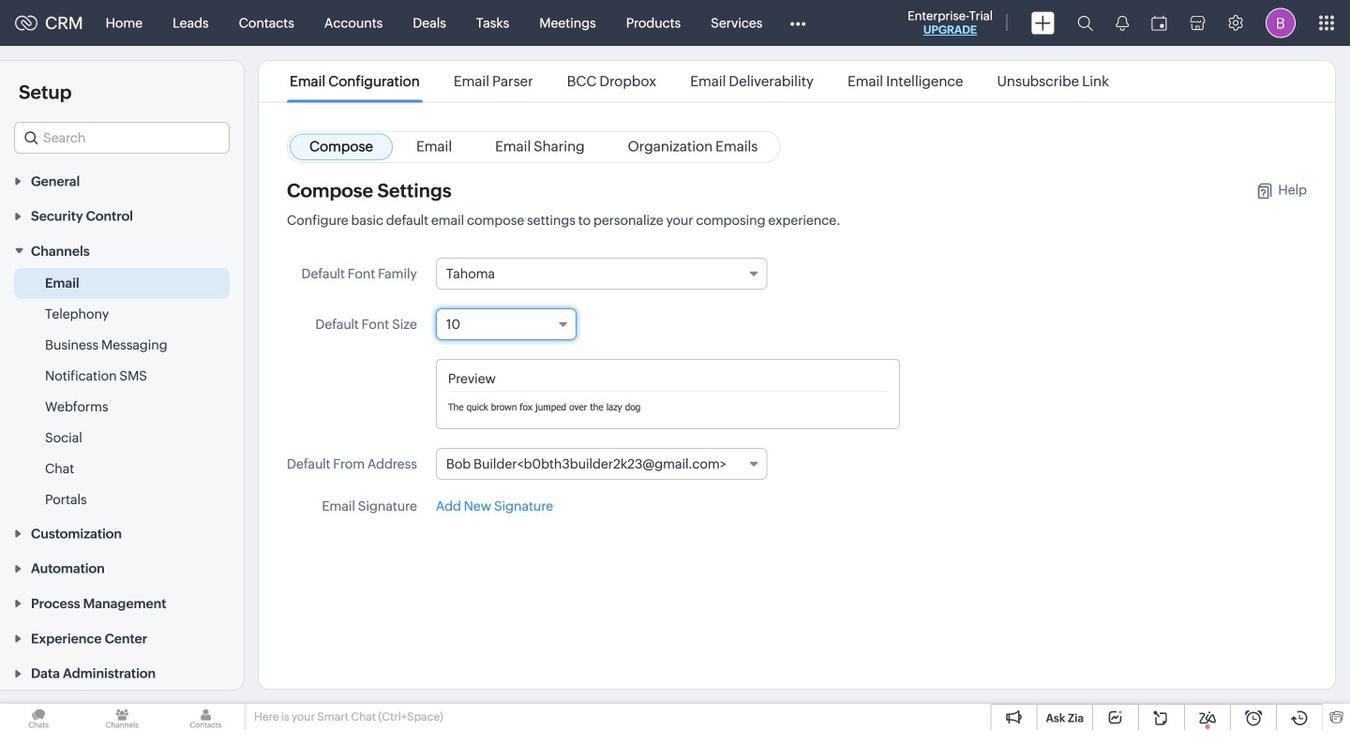 Task type: locate. For each thing, give the bounding box(es) containing it.
list
[[273, 61, 1126, 102]]

signals element
[[1105, 0, 1141, 46]]

search image
[[1078, 15, 1094, 31]]

Other Modules field
[[778, 8, 818, 38]]

profile image
[[1266, 8, 1296, 38]]

none field search
[[14, 122, 230, 154]]

calendar image
[[1152, 15, 1168, 30]]

Search text field
[[15, 123, 229, 153]]

region
[[0, 268, 244, 516]]

channels image
[[84, 704, 161, 731]]

None field
[[14, 122, 230, 154], [436, 258, 768, 290], [436, 309, 577, 340], [436, 448, 768, 480], [436, 258, 768, 290], [436, 309, 577, 340], [436, 448, 768, 480]]

contacts image
[[167, 704, 244, 731]]



Task type: describe. For each thing, give the bounding box(es) containing it.
search element
[[1066, 0, 1105, 46]]

signals image
[[1116, 15, 1129, 31]]

create menu image
[[1032, 12, 1055, 34]]

create menu element
[[1020, 0, 1066, 45]]

profile element
[[1255, 0, 1307, 45]]

chats image
[[0, 704, 77, 731]]

logo image
[[15, 15, 38, 30]]



